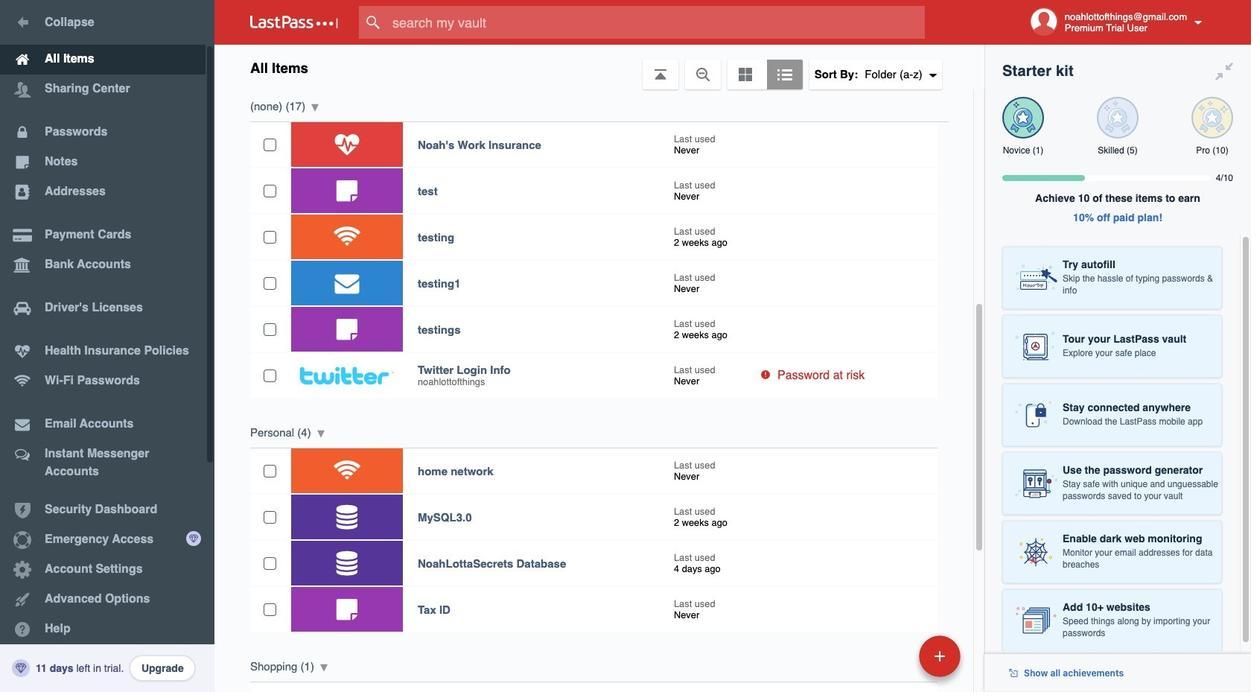Task type: describe. For each thing, give the bounding box(es) containing it.
search my vault text field
[[359, 6, 955, 39]]

vault options navigation
[[215, 45, 985, 89]]

main navigation navigation
[[0, 0, 215, 692]]

Search search field
[[359, 6, 955, 39]]



Task type: vqa. For each thing, say whether or not it's contained in the screenshot.
Search search box
yes



Task type: locate. For each thing, give the bounding box(es) containing it.
lastpass image
[[250, 16, 338, 29]]

new item navigation
[[817, 631, 970, 692]]

new item element
[[817, 635, 966, 677]]



